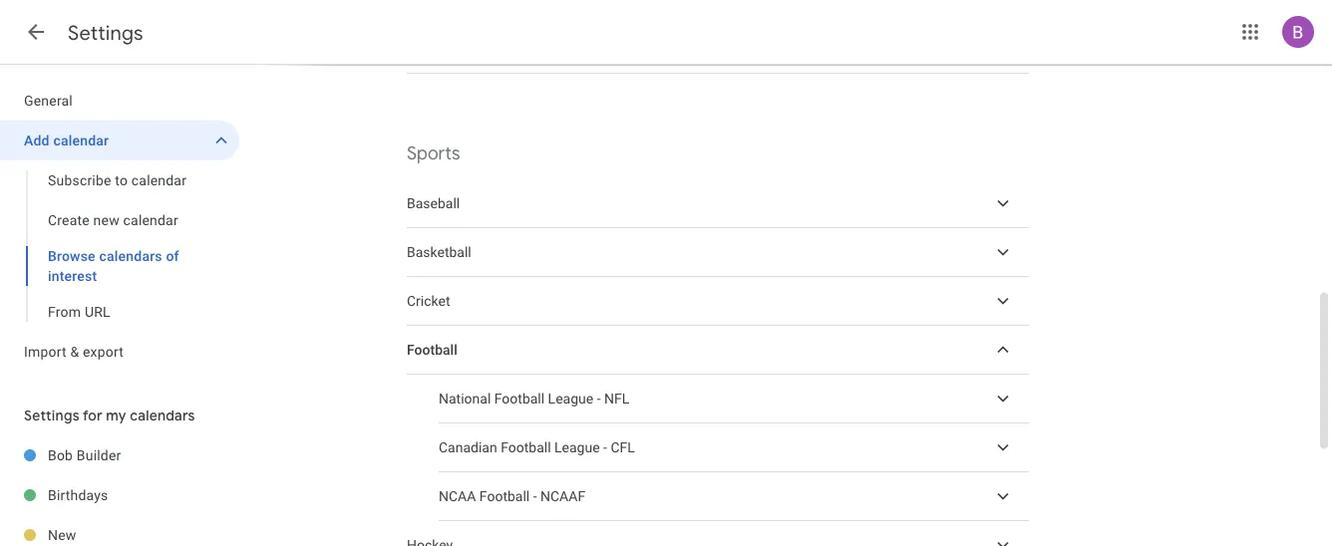 Task type: locate. For each thing, give the bounding box(es) containing it.
builder
[[77, 447, 121, 464]]

football inside "tree item"
[[479, 488, 530, 505]]

interest
[[48, 268, 97, 284]]

calendar for create new calendar
[[123, 212, 178, 228]]

national football league - nfl tree item
[[439, 375, 1029, 424]]

calendar right to
[[131, 172, 187, 188]]

calendar up subscribe at the left
[[53, 132, 109, 149]]

settings for my calendars
[[24, 407, 195, 425]]

settings right go back image
[[68, 20, 143, 45]]

settings
[[68, 20, 143, 45], [24, 407, 80, 425]]

calendars inside browse calendars of interest
[[99, 248, 162, 264]]

canadian
[[439, 439, 497, 456]]

1 vertical spatial league
[[554, 439, 600, 456]]

baseball tree item
[[407, 179, 1029, 228]]

0 vertical spatial calendars
[[99, 248, 162, 264]]

league
[[548, 391, 593, 407], [554, 439, 600, 456]]

national
[[439, 391, 491, 407]]

0 vertical spatial settings
[[68, 20, 143, 45]]

canadian football league - cfl tree item
[[439, 424, 1029, 473]]

football for national
[[494, 391, 545, 407]]

2 vertical spatial calendar
[[123, 212, 178, 228]]

to
[[115, 172, 128, 188]]

1 vertical spatial settings
[[24, 407, 80, 425]]

-
[[597, 391, 601, 407], [603, 439, 607, 456], [533, 488, 537, 505]]

football
[[407, 342, 457, 358], [494, 391, 545, 407], [501, 439, 551, 456], [479, 488, 530, 505]]

0 vertical spatial calendar
[[53, 132, 109, 149]]

tree
[[0, 81, 239, 372]]

0 vertical spatial league
[[548, 391, 593, 407]]

league inside tree item
[[554, 439, 600, 456]]

add
[[24, 132, 50, 149]]

league left cfl
[[554, 439, 600, 456]]

group
[[0, 161, 239, 332]]

calendar
[[53, 132, 109, 149], [131, 172, 187, 188], [123, 212, 178, 228]]

football up the canadian football league - cfl
[[494, 391, 545, 407]]

league left nfl on the bottom
[[548, 391, 593, 407]]

settings heading
[[68, 20, 143, 45]]

baseball
[[407, 195, 460, 212]]

cricket tree item
[[407, 277, 1029, 326]]

1 horizontal spatial -
[[597, 391, 601, 407]]

go back image
[[24, 20, 48, 44]]

calendar inside tree item
[[53, 132, 109, 149]]

2 vertical spatial -
[[533, 488, 537, 505]]

1 vertical spatial calendar
[[131, 172, 187, 188]]

football tree item
[[407, 326, 1029, 375]]

from
[[48, 304, 81, 320]]

- inside tree item
[[603, 439, 607, 456]]

from url
[[48, 304, 110, 320]]

league for cfl
[[554, 439, 600, 456]]

- inside tree item
[[597, 391, 601, 407]]

- left nfl on the bottom
[[597, 391, 601, 407]]

football for canadian
[[501, 439, 551, 456]]

2 horizontal spatial -
[[603, 439, 607, 456]]

- left ncaaf
[[533, 488, 537, 505]]

football down cricket
[[407, 342, 457, 358]]

ncaa football - ncaaf
[[439, 488, 585, 505]]

calendars right my
[[130, 407, 195, 425]]

calendars
[[99, 248, 162, 264], [130, 407, 195, 425]]

1 vertical spatial -
[[603, 439, 607, 456]]

birthdays tree item
[[0, 476, 239, 515]]

tree item
[[407, 521, 1029, 546]]

for
[[83, 407, 102, 425]]

cricket
[[407, 293, 450, 309]]

ncaa
[[439, 488, 476, 505]]

birthdays link
[[48, 476, 239, 515]]

0 horizontal spatial -
[[533, 488, 537, 505]]

football down national football league - nfl
[[501, 439, 551, 456]]

calendars down create new calendar
[[99, 248, 162, 264]]

national football league - nfl
[[439, 391, 629, 407]]

tree containing general
[[0, 81, 239, 372]]

calendar up of
[[123, 212, 178, 228]]

subscribe to calendar
[[48, 172, 187, 188]]

football right ncaa
[[479, 488, 530, 505]]

0 vertical spatial -
[[597, 391, 601, 407]]

football inside tree item
[[494, 391, 545, 407]]

create new calendar
[[48, 212, 178, 228]]

- for cfl
[[603, 439, 607, 456]]

settings up bob
[[24, 407, 80, 425]]

- left cfl
[[603, 439, 607, 456]]

league inside tree item
[[548, 391, 593, 407]]

bob builder
[[48, 447, 121, 464]]



Task type: vqa. For each thing, say whether or not it's contained in the screenshot.
Football
yes



Task type: describe. For each thing, give the bounding box(es) containing it.
browse calendars of interest
[[48, 248, 179, 284]]

export
[[83, 343, 124, 360]]

calendar for subscribe to calendar
[[131, 172, 187, 188]]

settings for settings
[[68, 20, 143, 45]]

new link
[[48, 515, 239, 546]]

my
[[106, 407, 126, 425]]

bob builder tree item
[[0, 436, 239, 476]]

new
[[93, 212, 120, 228]]

group containing subscribe to calendar
[[0, 161, 239, 332]]

new
[[48, 527, 76, 543]]

url
[[85, 304, 110, 320]]

subscribe
[[48, 172, 111, 188]]

add calendar
[[24, 132, 109, 149]]

import
[[24, 343, 67, 360]]

import & export
[[24, 343, 124, 360]]

birthdays
[[48, 487, 108, 504]]

basketball tree item
[[407, 228, 1029, 277]]

basketball
[[407, 244, 471, 260]]

ncaaf
[[540, 488, 585, 505]]

create
[[48, 212, 90, 228]]

&
[[70, 343, 79, 360]]

bob
[[48, 447, 73, 464]]

browse
[[48, 248, 96, 264]]

- for nfl
[[597, 391, 601, 407]]

1 vertical spatial calendars
[[130, 407, 195, 425]]

canadian football league - cfl
[[439, 439, 635, 456]]

sports
[[407, 142, 460, 165]]

- inside "tree item"
[[533, 488, 537, 505]]

add calendar tree item
[[0, 121, 239, 161]]

of
[[166, 248, 179, 264]]

new tree item
[[0, 515, 239, 546]]

ncaa football - ncaaf tree item
[[439, 473, 1029, 521]]

league for nfl
[[548, 391, 593, 407]]

settings for settings for my calendars
[[24, 407, 80, 425]]

nfl
[[604, 391, 629, 407]]

general
[[24, 92, 73, 109]]

settings for my calendars tree
[[0, 436, 239, 546]]

football for ncaa
[[479, 488, 530, 505]]

cfl
[[611, 439, 635, 456]]



